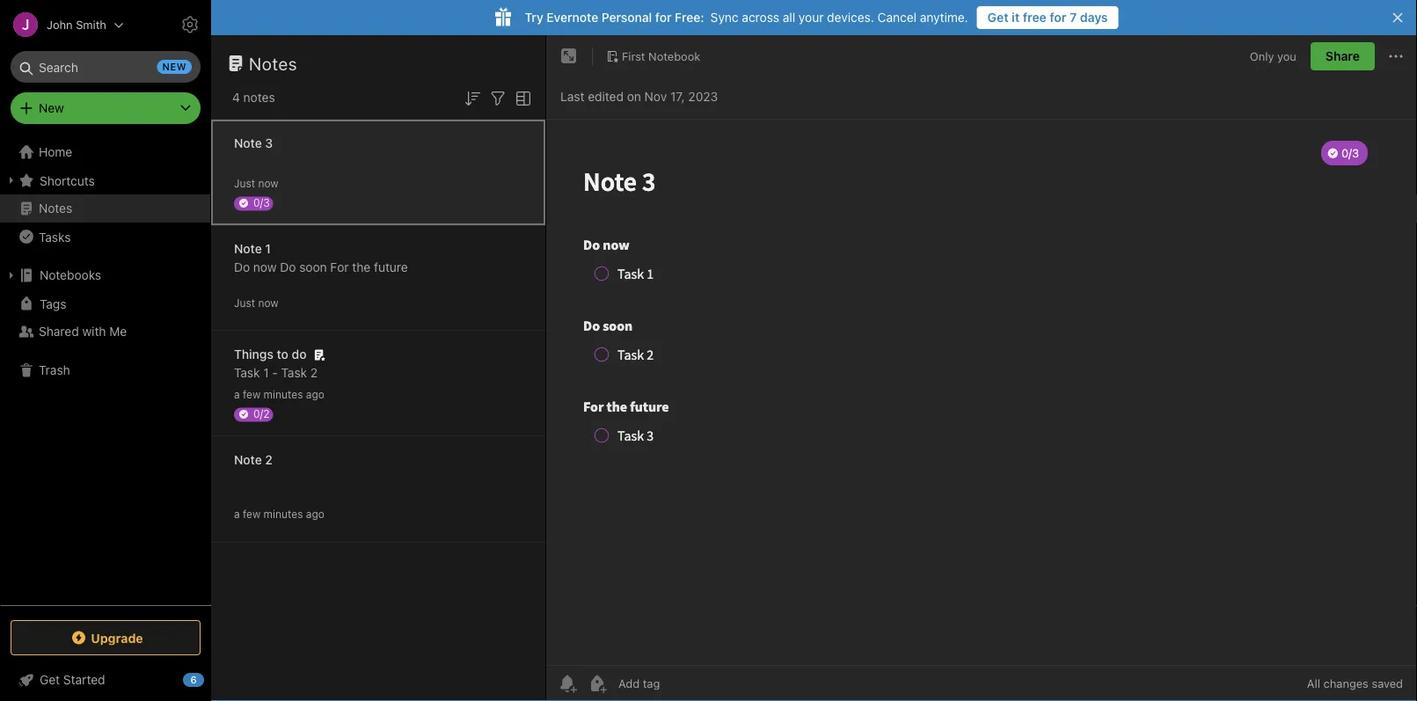 Task type: describe. For each thing, give the bounding box(es) containing it.
get for get started
[[40, 673, 60, 687]]

to
[[277, 347, 289, 362]]

new button
[[11, 92, 201, 124]]

2 ago from the top
[[306, 508, 325, 520]]

for for 7
[[1050, 10, 1067, 25]]

soon
[[299, 260, 327, 275]]

add tag image
[[587, 673, 608, 694]]

1 do from the left
[[234, 260, 250, 275]]

days
[[1080, 10, 1108, 25]]

first notebook
[[622, 49, 701, 63]]

1 task from the left
[[234, 366, 260, 380]]

4 notes
[[232, 90, 275, 105]]

for
[[330, 260, 349, 275]]

last
[[560, 89, 585, 104]]

2 a few minutes ago from the top
[[234, 508, 325, 520]]

home link
[[0, 138, 211, 166]]

1 a from the top
[[234, 388, 240, 401]]

john smith
[[47, 18, 106, 31]]

shared with me link
[[0, 318, 210, 346]]

notes link
[[0, 194, 210, 223]]

More actions field
[[1386, 42, 1407, 70]]

1 horizontal spatial notes
[[249, 53, 297, 73]]

get started
[[40, 673, 105, 687]]

trash
[[39, 363, 70, 377]]

share button
[[1311, 42, 1375, 70]]

only you
[[1250, 49, 1297, 63]]

View options field
[[509, 86, 534, 109]]

0 vertical spatial 2
[[311, 366, 318, 380]]

shared
[[39, 324, 79, 339]]

free:
[[675, 10, 705, 25]]

shared with me
[[39, 324, 127, 339]]

trash link
[[0, 356, 210, 385]]

click to collapse image
[[205, 669, 218, 690]]

upgrade
[[91, 631, 143, 645]]

note for note 2
[[234, 453, 262, 467]]

shortcuts
[[40, 173, 95, 188]]

more actions image
[[1386, 46, 1407, 67]]

notes inside tree
[[39, 201, 72, 216]]

notebooks
[[40, 268, 101, 282]]

upgrade button
[[11, 620, 201, 656]]

shortcuts button
[[0, 166, 210, 194]]

all
[[783, 10, 796, 25]]

sync
[[711, 10, 739, 25]]

your
[[799, 10, 824, 25]]

try evernote personal for free: sync across all your devices. cancel anytime.
[[525, 10, 968, 25]]

1 vertical spatial 2
[[265, 453, 273, 467]]

2 a from the top
[[234, 508, 240, 520]]

settings image
[[179, 14, 201, 35]]

Sort options field
[[462, 86, 483, 109]]

notes
[[243, 90, 275, 105]]

you
[[1278, 49, 1297, 63]]

edited
[[588, 89, 624, 104]]

get it free for 7 days button
[[977, 6, 1119, 29]]

2 task from the left
[[281, 366, 307, 380]]

things
[[234, 347, 274, 362]]

2 vertical spatial now
[[258, 297, 279, 309]]

on
[[627, 89, 641, 104]]

1 just now from the top
[[234, 177, 279, 190]]

tags button
[[0, 289, 210, 318]]

started
[[63, 673, 105, 687]]

2 minutes from the top
[[264, 508, 303, 520]]

evernote
[[547, 10, 599, 25]]

expand note image
[[559, 46, 580, 67]]

1 a few minutes ago from the top
[[234, 388, 325, 401]]



Task type: vqa. For each thing, say whether or not it's contained in the screenshot.
leftmost Get
yes



Task type: locate. For each thing, give the bounding box(es) containing it.
john
[[47, 18, 73, 31]]

minutes down note 2
[[264, 508, 303, 520]]

future
[[374, 260, 408, 275]]

0 vertical spatial just
[[234, 177, 255, 190]]

just up things
[[234, 297, 255, 309]]

a down note 2
[[234, 508, 240, 520]]

7
[[1070, 10, 1077, 25]]

0 vertical spatial get
[[988, 10, 1009, 25]]

me
[[109, 324, 127, 339]]

add a reminder image
[[557, 673, 578, 694]]

now up 0/3
[[258, 177, 279, 190]]

first
[[622, 49, 645, 63]]

1 vertical spatial get
[[40, 673, 60, 687]]

note 1
[[234, 242, 271, 256]]

1 horizontal spatial do
[[280, 260, 296, 275]]

0 horizontal spatial 2
[[265, 453, 273, 467]]

1 horizontal spatial 2
[[311, 366, 318, 380]]

task
[[234, 366, 260, 380], [281, 366, 307, 380]]

1 left -
[[263, 366, 269, 380]]

it
[[1012, 10, 1020, 25]]

first notebook button
[[600, 44, 707, 69]]

only
[[1250, 49, 1275, 63]]

1 down 0/3
[[265, 242, 271, 256]]

new search field
[[23, 51, 192, 83]]

0/2
[[253, 408, 270, 420]]

get inside help and learning task checklist field
[[40, 673, 60, 687]]

1 vertical spatial notes
[[39, 201, 72, 216]]

task down things
[[234, 366, 260, 380]]

things to do
[[234, 347, 307, 362]]

2 few from the top
[[243, 508, 261, 520]]

0 vertical spatial ago
[[306, 388, 325, 401]]

nov
[[645, 89, 667, 104]]

get
[[988, 10, 1009, 25], [40, 673, 60, 687]]

tags
[[40, 296, 66, 311]]

saved
[[1372, 677, 1403, 690]]

few down note 2
[[243, 508, 261, 520]]

1 for from the left
[[655, 10, 672, 25]]

task down do on the left
[[281, 366, 307, 380]]

note 2
[[234, 453, 273, 467]]

all changes saved
[[1307, 677, 1403, 690]]

a
[[234, 388, 240, 401], [234, 508, 240, 520]]

try
[[525, 10, 544, 25]]

-
[[272, 366, 278, 380]]

1 for task
[[263, 366, 269, 380]]

17,
[[670, 89, 685, 104]]

0 horizontal spatial for
[[655, 10, 672, 25]]

2 for from the left
[[1050, 10, 1067, 25]]

expand notebooks image
[[4, 268, 18, 282]]

3 note from the top
[[234, 453, 262, 467]]

tree containing home
[[0, 138, 211, 604]]

new
[[39, 101, 64, 115]]

note
[[234, 136, 262, 150], [234, 242, 262, 256], [234, 453, 262, 467]]

notebook
[[649, 49, 701, 63]]

note for note 1
[[234, 242, 262, 256]]

0 horizontal spatial task
[[234, 366, 260, 380]]

2
[[311, 366, 318, 380], [265, 453, 273, 467]]

notebooks link
[[0, 261, 210, 289]]

just now
[[234, 177, 279, 190], [234, 297, 279, 309]]

1 just from the top
[[234, 177, 255, 190]]

0 vertical spatial minutes
[[264, 388, 303, 401]]

do left soon
[[280, 260, 296, 275]]

0 vertical spatial note
[[234, 136, 262, 150]]

last edited on nov 17, 2023
[[560, 89, 718, 104]]

Account field
[[0, 7, 124, 42]]

minutes down the 'task 1 - task 2'
[[264, 388, 303, 401]]

0 vertical spatial a
[[234, 388, 240, 401]]

tree
[[0, 138, 211, 604]]

2 just now from the top
[[234, 297, 279, 309]]

cancel
[[878, 10, 917, 25]]

1 vertical spatial now
[[253, 260, 277, 275]]

tasks
[[39, 229, 71, 244]]

note left '3'
[[234, 136, 262, 150]]

anytime.
[[920, 10, 968, 25]]

1 minutes from the top
[[264, 388, 303, 401]]

1 note from the top
[[234, 136, 262, 150]]

do down note 1
[[234, 260, 250, 275]]

1
[[265, 242, 271, 256], [263, 366, 269, 380]]

4
[[232, 90, 240, 105]]

get left the it
[[988, 10, 1009, 25]]

0 horizontal spatial do
[[234, 260, 250, 275]]

a down things
[[234, 388, 240, 401]]

few up '0/2'
[[243, 388, 261, 401]]

1 vertical spatial a
[[234, 508, 240, 520]]

0 horizontal spatial notes
[[39, 201, 72, 216]]

2 vertical spatial note
[[234, 453, 262, 467]]

2023
[[688, 89, 718, 104]]

changes
[[1324, 677, 1369, 690]]

free
[[1023, 10, 1047, 25]]

Add tag field
[[617, 676, 749, 691]]

all
[[1307, 677, 1321, 690]]

do now do soon for the future
[[234, 260, 408, 275]]

just up 0/3
[[234, 177, 255, 190]]

for inside button
[[1050, 10, 1067, 25]]

1 vertical spatial minutes
[[264, 508, 303, 520]]

just now up 0/3
[[234, 177, 279, 190]]

with
[[82, 324, 106, 339]]

the
[[352, 260, 371, 275]]

1 vertical spatial note
[[234, 242, 262, 256]]

1 vertical spatial just now
[[234, 297, 279, 309]]

do
[[292, 347, 307, 362]]

for left free:
[[655, 10, 672, 25]]

0 vertical spatial a few minutes ago
[[234, 388, 325, 401]]

now down note 1
[[253, 260, 277, 275]]

note down '0/2'
[[234, 453, 262, 467]]

share
[[1326, 49, 1360, 63]]

0 vertical spatial just now
[[234, 177, 279, 190]]

tasks button
[[0, 223, 210, 251]]

a few minutes ago down the 'task 1 - task 2'
[[234, 388, 325, 401]]

ago
[[306, 388, 325, 401], [306, 508, 325, 520]]

new
[[162, 61, 187, 73]]

minutes
[[264, 388, 303, 401], [264, 508, 303, 520]]

note down 0/3
[[234, 242, 262, 256]]

note 3
[[234, 136, 273, 150]]

1 vertical spatial just
[[234, 297, 255, 309]]

Add filters field
[[487, 86, 509, 109]]

0/3
[[253, 197, 270, 209]]

0 vertical spatial 1
[[265, 242, 271, 256]]

6
[[190, 674, 197, 686]]

just now up things
[[234, 297, 279, 309]]

add filters image
[[487, 88, 509, 109]]

now up things to do
[[258, 297, 279, 309]]

Note Editor text field
[[546, 120, 1418, 665]]

for
[[655, 10, 672, 25], [1050, 10, 1067, 25]]

note for note 3
[[234, 136, 262, 150]]

2 down '0/2'
[[265, 453, 273, 467]]

Search text field
[[23, 51, 188, 83]]

notes
[[249, 53, 297, 73], [39, 201, 72, 216]]

1 vertical spatial few
[[243, 508, 261, 520]]

3
[[265, 136, 273, 150]]

devices.
[[827, 10, 874, 25]]

1 for note
[[265, 242, 271, 256]]

1 horizontal spatial task
[[281, 366, 307, 380]]

1 ago from the top
[[306, 388, 325, 401]]

note window element
[[546, 35, 1418, 701]]

for for free:
[[655, 10, 672, 25]]

now
[[258, 177, 279, 190], [253, 260, 277, 275], [258, 297, 279, 309]]

1 few from the top
[[243, 388, 261, 401]]

get for get it free for 7 days
[[988, 10, 1009, 25]]

1 vertical spatial ago
[[306, 508, 325, 520]]

1 vertical spatial 1
[[263, 366, 269, 380]]

smith
[[76, 18, 106, 31]]

do
[[234, 260, 250, 275], [280, 260, 296, 275]]

0 vertical spatial notes
[[249, 53, 297, 73]]

Help and Learning task checklist field
[[0, 666, 211, 694]]

home
[[39, 145, 72, 159]]

2 do from the left
[[280, 260, 296, 275]]

get inside button
[[988, 10, 1009, 25]]

get it free for 7 days
[[988, 10, 1108, 25]]

2 right -
[[311, 366, 318, 380]]

2 note from the top
[[234, 242, 262, 256]]

notes up tasks
[[39, 201, 72, 216]]

1 horizontal spatial for
[[1050, 10, 1067, 25]]

personal
[[602, 10, 652, 25]]

task 1 - task 2
[[234, 366, 318, 380]]

notes up the notes
[[249, 53, 297, 73]]

1 horizontal spatial get
[[988, 10, 1009, 25]]

few
[[243, 388, 261, 401], [243, 508, 261, 520]]

a few minutes ago down note 2
[[234, 508, 325, 520]]

for left 7
[[1050, 10, 1067, 25]]

0 horizontal spatial get
[[40, 673, 60, 687]]

0 vertical spatial few
[[243, 388, 261, 401]]

get left started
[[40, 673, 60, 687]]

just
[[234, 177, 255, 190], [234, 297, 255, 309]]

1 vertical spatial a few minutes ago
[[234, 508, 325, 520]]

across
[[742, 10, 780, 25]]

0 vertical spatial now
[[258, 177, 279, 190]]

a few minutes ago
[[234, 388, 325, 401], [234, 508, 325, 520]]

2 just from the top
[[234, 297, 255, 309]]



